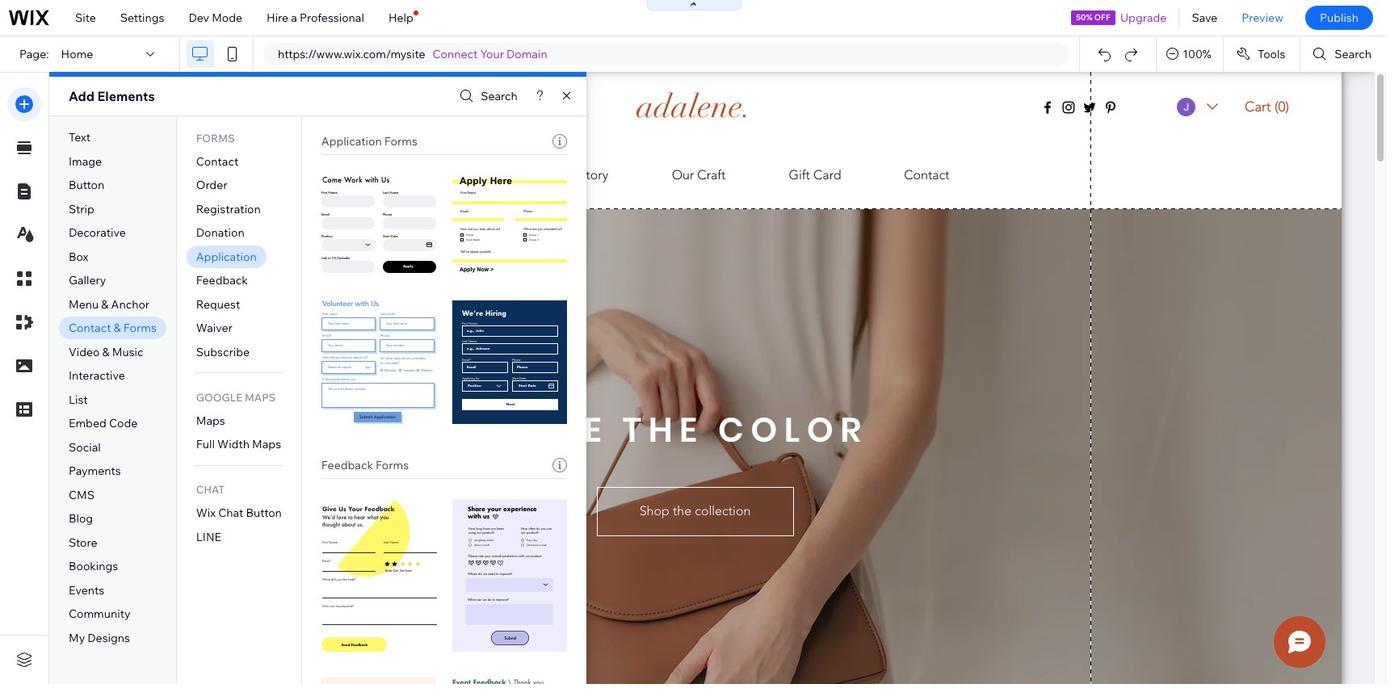 Task type: describe. For each thing, give the bounding box(es) containing it.
request
[[196, 297, 240, 312]]

preview
[[1242, 11, 1283, 25]]

1 vertical spatial search button
[[456, 84, 518, 108]]

interactive
[[69, 369, 125, 383]]

google
[[196, 391, 242, 404]]

0 vertical spatial maps
[[245, 391, 276, 404]]

feedback for feedback forms
[[321, 458, 373, 473]]

payments
[[69, 464, 121, 478]]

upgrade
[[1120, 11, 1167, 25]]

contact for contact
[[196, 154, 238, 169]]

add
[[69, 88, 94, 104]]

https://www.wix.com/mysite connect your domain
[[278, 47, 547, 61]]

& for contact
[[114, 321, 121, 335]]

contact & forms
[[69, 321, 157, 335]]

width
[[217, 437, 250, 452]]

menu
[[69, 297, 99, 312]]

& for menu
[[101, 297, 109, 312]]

google maps
[[196, 391, 276, 404]]

box
[[69, 249, 88, 264]]

off
[[1094, 12, 1110, 23]]

video
[[69, 345, 100, 359]]

code
[[109, 416, 138, 431]]

0 vertical spatial chat
[[196, 483, 225, 496]]

text
[[69, 130, 91, 145]]

anchor
[[111, 297, 149, 312]]

hire a professional
[[267, 11, 364, 25]]

wix chat button
[[196, 506, 282, 520]]

full width maps
[[196, 437, 281, 452]]

decorative
[[69, 226, 126, 240]]

cms
[[69, 488, 95, 502]]

waiver
[[196, 321, 232, 335]]

tools button
[[1224, 36, 1300, 72]]

dev
[[189, 11, 209, 25]]

blog
[[69, 512, 93, 526]]

my
[[69, 631, 85, 645]]

100% button
[[1157, 36, 1223, 72]]

site
[[75, 11, 96, 25]]

domain
[[506, 47, 547, 61]]

music
[[112, 345, 143, 359]]

donation
[[196, 226, 244, 240]]

elements
[[97, 88, 155, 104]]



Task type: vqa. For each thing, say whether or not it's contained in the screenshot.
& related to Video
yes



Task type: locate. For each thing, give the bounding box(es) containing it.
search
[[1335, 47, 1371, 61], [481, 89, 518, 103]]

line
[[196, 530, 221, 544]]

&
[[101, 297, 109, 312], [114, 321, 121, 335], [102, 345, 110, 359]]

1 horizontal spatial feedback
[[321, 458, 373, 473]]

1 vertical spatial application
[[196, 249, 257, 264]]

2 vertical spatial &
[[102, 345, 110, 359]]

100%
[[1183, 47, 1211, 61]]

button down image
[[69, 178, 104, 192]]

subscribe
[[196, 345, 250, 359]]

forms
[[196, 131, 235, 144], [384, 134, 417, 149], [123, 321, 157, 335], [376, 458, 409, 473]]

feedback for feedback
[[196, 273, 248, 288]]

0 vertical spatial &
[[101, 297, 109, 312]]

home
[[61, 47, 93, 61]]

application forms
[[321, 134, 417, 149]]

0 horizontal spatial application
[[196, 249, 257, 264]]

0 horizontal spatial button
[[69, 178, 104, 192]]

& for video
[[102, 345, 110, 359]]

1 horizontal spatial search button
[[1301, 36, 1386, 72]]

1 horizontal spatial contact
[[196, 154, 238, 169]]

contact up order
[[196, 154, 238, 169]]

1 vertical spatial feedback
[[321, 458, 373, 473]]

0 horizontal spatial search
[[481, 89, 518, 103]]

gallery
[[69, 273, 106, 288]]

maps
[[245, 391, 276, 404], [196, 413, 225, 428], [252, 437, 281, 452]]

1 vertical spatial &
[[114, 321, 121, 335]]

embed code
[[69, 416, 138, 431]]

wix
[[196, 506, 216, 520]]

button right wix
[[246, 506, 282, 520]]

search down publish at right top
[[1335, 47, 1371, 61]]

help
[[388, 11, 413, 25]]

chat up wix
[[196, 483, 225, 496]]

settings
[[120, 11, 164, 25]]

strip
[[69, 202, 94, 216]]

add elements
[[69, 88, 155, 104]]

0 vertical spatial search button
[[1301, 36, 1386, 72]]

1 vertical spatial search
[[481, 89, 518, 103]]

1 vertical spatial maps
[[196, 413, 225, 428]]

maps up full
[[196, 413, 225, 428]]

menu & anchor
[[69, 297, 149, 312]]

contact up the video
[[69, 321, 111, 335]]

professional
[[300, 11, 364, 25]]

& right menu
[[101, 297, 109, 312]]

mode
[[212, 11, 242, 25]]

my designs
[[69, 631, 130, 645]]

button
[[69, 178, 104, 192], [246, 506, 282, 520]]

chat
[[196, 483, 225, 496], [218, 506, 243, 520]]

0 vertical spatial feedback
[[196, 273, 248, 288]]

search down the your
[[481, 89, 518, 103]]

feedback forms
[[321, 458, 409, 473]]

application
[[321, 134, 382, 149], [196, 249, 257, 264]]

search button
[[1301, 36, 1386, 72], [456, 84, 518, 108]]

registration
[[196, 202, 261, 216]]

0 vertical spatial button
[[69, 178, 104, 192]]

preview button
[[1230, 0, 1295, 36]]

50%
[[1076, 12, 1092, 23]]

hire
[[267, 11, 288, 25]]

full
[[196, 437, 215, 452]]

application for application
[[196, 249, 257, 264]]

bookings
[[69, 559, 118, 574]]

1 horizontal spatial application
[[321, 134, 382, 149]]

0 vertical spatial application
[[321, 134, 382, 149]]

1 vertical spatial button
[[246, 506, 282, 520]]

tools
[[1257, 47, 1285, 61]]

designs
[[88, 631, 130, 645]]

1 vertical spatial contact
[[69, 321, 111, 335]]

save button
[[1180, 0, 1230, 36]]

community
[[69, 607, 130, 622]]

contact
[[196, 154, 238, 169], [69, 321, 111, 335]]

embed
[[69, 416, 106, 431]]

search button down publish button
[[1301, 36, 1386, 72]]

publish button
[[1305, 6, 1373, 30]]

save
[[1192, 11, 1217, 25]]

social
[[69, 440, 101, 455]]

order
[[196, 178, 227, 192]]

50% off
[[1076, 12, 1110, 23]]

0 vertical spatial contact
[[196, 154, 238, 169]]

contact for contact & forms
[[69, 321, 111, 335]]

1 horizontal spatial search
[[1335, 47, 1371, 61]]

image
[[69, 154, 102, 169]]

feedback
[[196, 273, 248, 288], [321, 458, 373, 473]]

2 vertical spatial maps
[[252, 437, 281, 452]]

search button down the your
[[456, 84, 518, 108]]

chat right wix
[[218, 506, 243, 520]]

maps right google
[[245, 391, 276, 404]]

0 horizontal spatial search button
[[456, 84, 518, 108]]

video & music
[[69, 345, 143, 359]]

0 horizontal spatial contact
[[69, 321, 111, 335]]

https://www.wix.com/mysite
[[278, 47, 425, 61]]

publish
[[1320, 11, 1359, 25]]

your
[[480, 47, 504, 61]]

application for application forms
[[321, 134, 382, 149]]

list
[[69, 392, 88, 407]]

store
[[69, 535, 97, 550]]

1 vertical spatial chat
[[218, 506, 243, 520]]

& down menu & anchor
[[114, 321, 121, 335]]

a
[[291, 11, 297, 25]]

0 horizontal spatial feedback
[[196, 273, 248, 288]]

maps right width
[[252, 437, 281, 452]]

connect
[[433, 47, 478, 61]]

1 horizontal spatial button
[[246, 506, 282, 520]]

& right the video
[[102, 345, 110, 359]]

dev mode
[[189, 11, 242, 25]]

0 vertical spatial search
[[1335, 47, 1371, 61]]

events
[[69, 583, 104, 598]]



